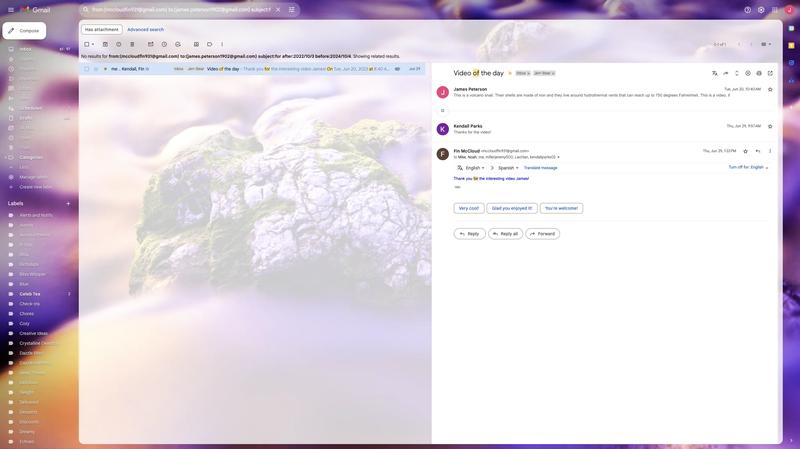 Task type: vqa. For each thing, say whether or not it's contained in the screenshot.
2011's "sep 29"
no



Task type: locate. For each thing, give the bounding box(es) containing it.
at
[[369, 66, 373, 72]]

create new label link
[[20, 184, 52, 190]]

jun right on
[[343, 66, 350, 72]]

day inside row
[[232, 66, 239, 72]]

thank inside row
[[244, 66, 255, 72]]

show trimmed content image
[[454, 186, 461, 189]]

can
[[627, 93, 634, 98]]

welcome!
[[559, 206, 578, 211]]

me left ..
[[111, 66, 117, 72]]

0 vertical spatial interesting
[[279, 66, 300, 72]]

2 vertical spatial you
[[503, 206, 510, 211]]

jerr- inside row
[[188, 67, 196, 71]]

1 vertical spatial 20,
[[740, 87, 745, 91]]

row
[[79, 63, 482, 75]]

you're
[[545, 206, 558, 211]]

all mail
[[20, 125, 34, 131]]

1 horizontal spatial kendall
[[454, 123, 470, 129]]

2 horizontal spatial inbox
[[517, 71, 526, 75]]

thu, for thu, jun 29, 9:57 am
[[727, 124, 735, 128]]

scheduled link
[[20, 106, 42, 111]]

1 vertical spatial bliss
[[34, 351, 43, 356]]

0 horizontal spatial is
[[449, 66, 452, 72]]

james right am
[[391, 66, 404, 72]]

me inside row
[[111, 66, 117, 72]]

all mail link
[[20, 125, 34, 131]]

not starred checkbox right 10:40 am on the top
[[767, 86, 774, 92]]

video for video of the day - thank you for the interesting video james! on tue, jun 20, 2023 at 8:40 am  james peterson wrote: > this is a volcano snail
[[207, 66, 218, 72]]

of up the james peterson
[[473, 69, 480, 77]]

james! inside row
[[312, 66, 326, 72]]

interesting down after:2022/10/3
[[279, 66, 300, 72]]

0 vertical spatial >
[[437, 66, 439, 72]]

0 vertical spatial fin
[[139, 66, 144, 72]]

volcano
[[457, 66, 472, 72], [470, 93, 484, 98]]

1 horizontal spatial james
[[454, 87, 468, 92]]

inbox up starred link
[[20, 46, 31, 52]]

message
[[542, 166, 558, 171]]

spam
[[20, 135, 31, 141]]

video down the to:(james.peterson1902@gmail.com)
[[207, 66, 218, 72]]

more image
[[219, 41, 225, 47]]

it!
[[529, 206, 533, 211]]

me down <
[[479, 155, 484, 159]]

scheduled
[[20, 106, 42, 111]]

tue, right on
[[334, 66, 342, 72]]

attachment
[[94, 27, 119, 32]]

video down after:2022/10/3
[[301, 66, 311, 72]]

0 horizontal spatial fin
[[139, 66, 144, 72]]

2 horizontal spatial this
[[701, 93, 708, 98]]

2023
[[358, 66, 368, 72]]

main content
[[79, 20, 783, 445]]

a left snail
[[454, 66, 456, 72]]

english inside list box
[[466, 165, 480, 171]]

turn off for: english
[[729, 165, 764, 170]]

1 vertical spatial volcano
[[470, 93, 484, 98]]

main menu image
[[7, 6, 15, 14]]

0 vertical spatial to
[[651, 93, 655, 98]]

1 horizontal spatial video
[[454, 69, 472, 77]]

is right wrote:
[[449, 66, 452, 72]]

Not starred checkbox
[[767, 86, 774, 92], [767, 123, 774, 129]]

alerts and notifs link
[[20, 213, 53, 218]]

0 horizontal spatial thank
[[244, 66, 255, 72]]

, up translate
[[528, 155, 529, 159]]

english right for:
[[751, 165, 764, 170]]

1 horizontal spatial thu,
[[727, 124, 735, 128]]

20,
[[351, 66, 357, 72], [740, 87, 745, 91]]

aurora down alerts
[[20, 223, 33, 228]]

jerr- down move to inbox icon
[[188, 67, 196, 71]]

1 vertical spatial thu,
[[703, 149, 711, 153]]

translate
[[524, 166, 541, 171]]

dazzle up the dead
[[20, 361, 33, 366]]

not starred image
[[767, 86, 774, 92], [743, 148, 749, 154]]

None search field
[[79, 2, 300, 17]]

tue,
[[334, 66, 342, 72], [725, 87, 732, 91]]

categories link
[[20, 155, 43, 160]]

cozy link
[[20, 321, 29, 327]]

1 horizontal spatial thank
[[454, 176, 465, 181]]

to left mike
[[454, 155, 457, 159]]

thu, jun 29, 9:57 am
[[727, 124, 761, 128]]

and inside labels navigation
[[32, 213, 40, 218]]

29, inside cell
[[719, 149, 724, 153]]

reply left all
[[501, 231, 512, 237]]

jun 29
[[409, 67, 420, 71]]

you inside button
[[503, 206, 510, 211]]

all
[[20, 125, 25, 131]]

0 horizontal spatial jerr-
[[188, 67, 196, 71]]

has attachment image
[[395, 66, 401, 72]]

ideas
[[37, 331, 48, 337]]

the down "subject:for"
[[271, 66, 278, 72]]

1 vertical spatial james
[[454, 87, 468, 92]]

1 vertical spatial kendall
[[454, 123, 470, 129]]

snooze image
[[161, 41, 167, 47]]

inbox inside labels navigation
[[20, 46, 31, 52]]

is down the james peterson
[[463, 93, 466, 98]]

inbox left jerr-bear button
[[517, 71, 526, 75]]

0 horizontal spatial kendall
[[122, 66, 136, 72]]

james!
[[312, 66, 326, 72], [516, 176, 529, 181]]

no
[[81, 54, 87, 59]]

me inside list
[[479, 155, 484, 159]]

0 horizontal spatial james
[[391, 66, 404, 72]]

interesting inside row
[[279, 66, 300, 72]]

1 horizontal spatial video
[[506, 176, 515, 181]]

thu, inside cell
[[703, 149, 711, 153]]

0 horizontal spatial 29,
[[719, 149, 724, 153]]

kendall parks
[[454, 123, 483, 129]]

video inside row
[[207, 66, 218, 72]]

1 horizontal spatial tue,
[[725, 87, 732, 91]]

fahrenheit.
[[679, 93, 700, 98]]

cool!
[[470, 206, 479, 211]]

for
[[102, 54, 108, 59], [265, 66, 270, 72], [468, 130, 473, 135], [474, 176, 478, 181]]

1 horizontal spatial day
[[493, 69, 504, 77]]

snail.
[[485, 93, 494, 98]]

you're welcome! button
[[540, 203, 583, 214]]

video for video of the day
[[454, 69, 472, 77]]

0 horizontal spatial not starred image
[[743, 148, 749, 154]]

0 vertical spatial bliss
[[20, 272, 29, 277]]

1 reply from the left
[[468, 231, 479, 237]]

1 vertical spatial peterson
[[469, 87, 487, 92]]

0 horizontal spatial bliss
[[20, 272, 29, 277]]

english down noah
[[466, 165, 480, 171]]

jun left the 1:33 pm
[[711, 149, 718, 153]]

for down "subject:for"
[[265, 66, 270, 72]]

0 horizontal spatial >
[[437, 66, 439, 72]]

0 vertical spatial me
[[111, 66, 117, 72]]

2 dazzle from the top
[[20, 361, 33, 366]]

the for video of the day - thank you for the interesting video james! on tue, jun 20, 2023 at 8:40 am  james peterson wrote: > this is a volcano snail
[[225, 66, 231, 72]]

1 horizontal spatial peterson
[[469, 87, 487, 92]]

delivered
[[20, 400, 38, 405]]

thu, left 9:57 am
[[727, 124, 735, 128]]

thu, inside cell
[[727, 124, 735, 128]]

1 vertical spatial james!
[[516, 176, 529, 181]]

1 vertical spatial fin
[[454, 148, 460, 154]]

the down parks
[[474, 130, 480, 135]]

chores link
[[20, 311, 34, 317]]

jerr- right inbox button
[[534, 71, 543, 75]]

1 horizontal spatial fin
[[454, 148, 460, 154]]

you down english option
[[466, 176, 473, 181]]

not starred image for thu, jun 29, 1:33 pm
[[743, 148, 749, 154]]

james
[[391, 66, 404, 72], [454, 87, 468, 92]]

crystalline dewdrop link
[[20, 341, 59, 346]]

0 vertical spatial tue,
[[334, 66, 342, 72]]

> inside "fin mccloud < mccloudfin931@gmail.com >"
[[528, 149, 529, 153]]

live
[[564, 93, 570, 98]]

, left "15"
[[136, 66, 137, 72]]

1 vertical spatial interesting
[[486, 176, 505, 181]]

bliss down 'crystalline dewdrop'
[[34, 351, 43, 356]]

0 horizontal spatial and
[[32, 213, 40, 218]]

bliss up "blue"
[[20, 272, 29, 277]]

and right alerts
[[32, 213, 40, 218]]

29, inside cell
[[742, 124, 747, 128]]

echoes link
[[20, 439, 34, 445]]

label
[[43, 184, 52, 190]]

video
[[301, 66, 311, 72], [506, 176, 515, 181]]

aurora link
[[20, 223, 33, 228]]

video inside row
[[301, 66, 311, 72]]

thu, jun 29, 9:57 am cell
[[727, 123, 761, 129]]

0 vertical spatial video
[[301, 66, 311, 72]]

10:40 am
[[746, 87, 761, 91]]

is left video,
[[709, 93, 712, 98]]

noah
[[468, 155, 477, 159]]

1 horizontal spatial interesting
[[486, 176, 505, 181]]

settings image
[[758, 6, 765, 14]]

video down spanish list box
[[506, 176, 515, 181]]

subject:for
[[258, 54, 281, 59]]

1 horizontal spatial not starred image
[[767, 86, 774, 92]]

thread
[[31, 370, 45, 376]]

0 horizontal spatial thu,
[[703, 149, 711, 153]]

jerr-bear button
[[533, 71, 551, 76]]

0 horizontal spatial english
[[466, 165, 480, 171]]

1 horizontal spatial james!
[[516, 176, 529, 181]]

interesting down the spanish option
[[486, 176, 505, 181]]

1 vertical spatial me
[[479, 155, 484, 159]]

archive image
[[102, 41, 108, 47]]

am
[[384, 66, 391, 72]]

0 horizontal spatial this
[[440, 66, 448, 72]]

thu, left the 1:33 pm
[[703, 149, 711, 153]]

day left '-' on the top left of the page
[[232, 66, 239, 72]]

their
[[495, 93, 504, 98]]

1 horizontal spatial bear
[[543, 71, 551, 75]]

a down the james peterson
[[467, 93, 469, 98]]

reply inside reply link
[[468, 231, 479, 237]]

1 vertical spatial and
[[32, 213, 40, 218]]

jerr-bear down move to inbox icon
[[188, 67, 204, 71]]

aurora down aurora link
[[20, 232, 33, 238]]

29,
[[742, 124, 747, 128], [719, 149, 724, 153]]

20, left 10:40 am on the top
[[740, 87, 745, 91]]

the up snail.
[[481, 69, 491, 77]]

0 vertical spatial not starred checkbox
[[767, 86, 774, 92]]

bear down the to:(james.peterson1902@gmail.com)
[[196, 67, 204, 71]]

1 vertical spatial dazzle
[[20, 361, 33, 366]]

kendall right ..
[[122, 66, 136, 72]]

is inside row
[[449, 66, 452, 72]]

delete image
[[129, 41, 135, 47]]

fin inside row
[[139, 66, 144, 72]]

reach
[[635, 93, 645, 98]]

0 horizontal spatial bear
[[196, 67, 204, 71]]

not starred image right the 1:33 pm
[[743, 148, 749, 154]]

this right wrote:
[[440, 66, 448, 72]]

create new label
[[20, 184, 52, 190]]

trash
[[20, 145, 30, 151]]

dead thread link
[[20, 370, 45, 376]]

thu,
[[727, 124, 735, 128], [703, 149, 711, 153]]

jun for thu, jun 29, 9:57 am
[[735, 124, 741, 128]]

0 vertical spatial not starred image
[[767, 86, 774, 92]]

0 vertical spatial thu,
[[727, 124, 735, 128]]

0 vertical spatial thank
[[244, 66, 255, 72]]

jun inside cell
[[735, 124, 741, 128]]

this down the james peterson
[[454, 93, 462, 98]]

jerr- inside button
[[534, 71, 543, 75]]

2 aurora from the top
[[20, 232, 33, 238]]

0 vertical spatial aurora
[[20, 223, 33, 228]]

1 horizontal spatial inbox
[[174, 67, 183, 71]]

the for video of the day
[[481, 69, 491, 77]]

1 horizontal spatial a
[[467, 93, 469, 98]]

1 not starred checkbox from the top
[[767, 86, 774, 92]]

fin left "15"
[[139, 66, 144, 72]]

1 vertical spatial you
[[466, 176, 473, 181]]

> right wrote:
[[437, 66, 439, 72]]

day right snail
[[493, 69, 504, 77]]

shells
[[506, 93, 516, 98]]

0 vertical spatial 20,
[[351, 66, 357, 72]]

thu, jun 29, 1:33 pm cell
[[703, 148, 737, 154]]

610
[[64, 116, 70, 120]]

0 horizontal spatial tue,
[[334, 66, 342, 72]]

dreamy
[[20, 430, 35, 435]]

james! left on
[[312, 66, 326, 72]]

inbox inside button
[[517, 71, 526, 75]]

29, left 9:57 am
[[742, 124, 747, 128]]

check-ins
[[20, 301, 40, 307]]

dewdrop
[[42, 341, 59, 346]]

delicious link
[[20, 380, 37, 386]]

peterson left wrote:
[[405, 66, 423, 72]]

dazzle down the crystalline
[[20, 351, 33, 356]]

jerr-bear right inbox button
[[534, 71, 551, 75]]

to
[[651, 93, 655, 98], [454, 155, 457, 159]]

thank right '-' on the top left of the page
[[244, 66, 255, 72]]

jerr-bear inside row
[[188, 67, 204, 71]]

you right glad in the top right of the page
[[503, 206, 510, 211]]

you down "subject:for"
[[257, 66, 264, 72]]

toggle split pane mode image
[[761, 41, 767, 47]]

0 vertical spatial volcano
[[457, 66, 472, 72]]

video of the day - thank you for the interesting video james! on tue, jun 20, 2023 at 8:40 am  james peterson wrote: > this is a volcano snail
[[207, 66, 482, 72]]

list
[[432, 80, 774, 244]]

bear inside button
[[543, 71, 551, 75]]

61
[[60, 47, 63, 51]]

1 vertical spatial video
[[506, 176, 515, 181]]

for inside row
[[265, 66, 270, 72]]

1 horizontal spatial english
[[751, 165, 764, 170]]

jun left 9:57 am
[[735, 124, 741, 128]]

0 horizontal spatial jerr-bear
[[188, 67, 204, 71]]

blue link
[[20, 282, 28, 287]]

20, left 2023
[[351, 66, 357, 72]]

reply inside reply all link
[[501, 231, 512, 237]]

None checkbox
[[84, 41, 90, 47], [84, 66, 90, 72], [84, 41, 90, 47], [84, 66, 90, 72]]

1 vertical spatial aurora
[[20, 232, 33, 238]]

jun left 10:40 am on the top
[[733, 87, 739, 91]]

inbox down the add to tasks icon
[[174, 67, 183, 71]]

you
[[257, 66, 264, 72], [466, 176, 473, 181], [503, 206, 510, 211]]

kendall up thanks
[[454, 123, 470, 129]]

1 horizontal spatial >
[[528, 149, 529, 153]]

volcano down the james peterson
[[470, 93, 484, 98]]

the left '-' on the top left of the page
[[225, 66, 231, 72]]

1 aurora from the top
[[20, 223, 33, 228]]

reply down cool!
[[468, 231, 479, 237]]

labels navigation
[[0, 20, 79, 450]]

1 horizontal spatial you
[[466, 176, 473, 181]]

> up the lachlan
[[528, 149, 529, 153]]

0 horizontal spatial 20,
[[351, 66, 357, 72]]

1 vertical spatial not starred checkbox
[[767, 123, 774, 129]]

b-day
[[20, 242, 32, 248]]

1 horizontal spatial jerr-bear
[[534, 71, 551, 75]]

not starred checkbox right 9:57 am
[[767, 123, 774, 129]]

0 horizontal spatial day
[[232, 66, 239, 72]]

0 horizontal spatial reply
[[468, 231, 479, 237]]

thu, for thu, jun 29, 1:33 pm
[[703, 149, 711, 153]]

1 inside labels navigation
[[69, 106, 70, 111]]

thank up show trimmed content icon
[[454, 176, 465, 181]]

on
[[327, 66, 333, 72]]

1 horizontal spatial to
[[651, 93, 655, 98]]

reply for reply all
[[501, 231, 512, 237]]

not starred image for tue, jun 20, 10:40 am
[[767, 86, 774, 92]]

fin up mike
[[454, 148, 460, 154]]

1 horizontal spatial 20,
[[740, 87, 745, 91]]

0 vertical spatial and
[[547, 93, 554, 98]]

james inside list
[[454, 87, 468, 92]]

this inside row
[[440, 66, 448, 72]]

crystalline
[[20, 341, 40, 346]]

inbox for inbox button
[[517, 71, 526, 75]]

a left video,
[[713, 93, 715, 98]]

2 horizontal spatial you
[[503, 206, 510, 211]]

create
[[20, 184, 33, 190]]

1 vertical spatial not starred image
[[743, 148, 749, 154]]

tab list
[[783, 20, 801, 427]]

discounts link
[[20, 420, 39, 425]]

volcano inside row
[[457, 66, 472, 72]]

and right iron
[[547, 93, 554, 98]]

1 horizontal spatial 29,
[[742, 124, 747, 128]]

james! down translate
[[516, 176, 529, 181]]

bear up iron
[[543, 71, 551, 75]]

0 horizontal spatial video
[[301, 66, 311, 72]]

jerr-bear
[[188, 67, 204, 71], [534, 71, 551, 75]]

spanish list box
[[499, 164, 521, 172]]

2
[[68, 292, 70, 296]]

parks
[[471, 123, 483, 129]]

2 reply from the left
[[501, 231, 512, 237]]

0 vertical spatial dazzle
[[20, 351, 33, 356]]

this right fahrenheit.
[[701, 93, 708, 98]]

0 vertical spatial peterson
[[405, 66, 423, 72]]

are
[[517, 93, 523, 98]]

0 horizontal spatial interesting
[[279, 66, 300, 72]]

english option
[[466, 164, 480, 172]]

0 vertical spatial james!
[[312, 66, 326, 72]]

james inside row
[[391, 66, 404, 72]]

0 vertical spatial james
[[391, 66, 404, 72]]

celeb tea
[[20, 292, 40, 297]]

move to inbox image
[[193, 41, 200, 47]]

to right up
[[651, 93, 655, 98]]

bliss whisper link
[[20, 272, 46, 277]]

volcano left snail
[[457, 66, 472, 72]]

1 horizontal spatial me
[[479, 155, 484, 159]]

tue, up if on the top right of page
[[725, 87, 732, 91]]

harmony
[[34, 361, 52, 366]]

not starred image right 10:40 am on the top
[[767, 86, 774, 92]]

spanish option
[[499, 164, 514, 172]]

james down video of the day
[[454, 87, 468, 92]]

jun
[[343, 66, 350, 72], [409, 67, 415, 71], [733, 87, 739, 91], [735, 124, 741, 128], [711, 149, 718, 153]]

0 horizontal spatial peterson
[[405, 66, 423, 72]]

2 not starred checkbox from the top
[[767, 123, 774, 129]]

1 vertical spatial >
[[528, 149, 529, 153]]

has attachment button
[[81, 25, 123, 34]]

add to tasks image
[[175, 41, 181, 47]]

peterson up snail.
[[469, 87, 487, 92]]

0 horizontal spatial to
[[454, 155, 457, 159]]

1 vertical spatial thank
[[454, 176, 465, 181]]

1 horizontal spatial reply
[[501, 231, 512, 237]]

jun left 29
[[409, 67, 415, 71]]

video left snail
[[454, 69, 472, 77]]

very cool! button
[[454, 203, 485, 214]]

29, left the 1:33 pm
[[719, 149, 724, 153]]

video of the day
[[454, 69, 504, 77]]

0 horizontal spatial a
[[454, 66, 456, 72]]

1 dazzle from the top
[[20, 351, 33, 356]]

a inside row
[[454, 66, 456, 72]]

1 horizontal spatial jerr-
[[534, 71, 543, 75]]



Task type: describe. For each thing, give the bounding box(es) containing it.
dazzle for dazzle bliss
[[20, 351, 33, 356]]

fin mccloud < mccloudfin931@gmail.com >
[[454, 148, 529, 154]]

birthdaze link
[[20, 262, 39, 268]]

1 horizontal spatial this
[[454, 93, 462, 98]]

interesting inside list
[[486, 176, 505, 181]]

of left iron
[[535, 93, 538, 98]]

dazzle harmony
[[20, 361, 52, 366]]

750
[[656, 93, 663, 98]]

categories
[[20, 155, 43, 160]]

results.
[[386, 54, 400, 59]]

the down english list box
[[480, 176, 485, 181]]

lachlan
[[515, 155, 528, 159]]

.
[[351, 54, 352, 59]]

the for thanks for the video!
[[474, 130, 480, 135]]

manage
[[20, 175, 35, 180]]

, inside row
[[136, 66, 137, 72]]

dazzle harmony link
[[20, 361, 52, 366]]

turn
[[729, 165, 737, 170]]

iron
[[539, 93, 546, 98]]

less
[[20, 165, 29, 170]]

results
[[88, 54, 101, 59]]

they
[[555, 93, 562, 98]]

forward
[[538, 231, 555, 237]]

delight link
[[20, 390, 34, 396]]

drafts
[[20, 115, 33, 121]]

inbox button
[[516, 71, 527, 76]]

desserts
[[20, 410, 37, 415]]

chores
[[20, 311, 34, 317]]

reply all link
[[488, 228, 523, 239]]

you for glad you enjoyed it!
[[503, 206, 510, 211]]

aurora for aurora ethereal
[[20, 232, 33, 238]]

inbox for inbox link
[[20, 46, 31, 52]]

chats link
[[20, 86, 31, 91]]

advanced search button
[[125, 24, 166, 35]]

tue, inside row
[[334, 66, 342, 72]]

, left the lachlan
[[513, 155, 514, 159]]

delicious
[[20, 380, 37, 386]]

inbox link
[[20, 46, 31, 52]]

glad
[[492, 206, 502, 211]]

jerr-bear inside button
[[534, 71, 551, 75]]

labels image
[[207, 41, 213, 47]]

advanced search options image
[[286, 3, 298, 16]]

day for video
[[232, 66, 239, 72]]

birthdaze
[[20, 262, 39, 268]]

sent link
[[20, 96, 29, 101]]

dazzle for dazzle harmony
[[20, 361, 33, 366]]

thank you for the interesting video james!
[[454, 176, 529, 181]]

of down the to:(james.peterson1902@gmail.com)
[[219, 66, 224, 72]]

97
[[66, 47, 70, 51]]

spanish
[[499, 165, 514, 171]]

enjoyed
[[511, 206, 527, 211]]

29, for 9:57 am
[[742, 124, 747, 128]]

compose
[[20, 28, 39, 34]]

creative ideas link
[[20, 331, 48, 337]]

29
[[416, 67, 420, 71]]

20, inside row
[[351, 66, 357, 72]]

tue, inside cell
[[725, 87, 732, 91]]

for down english list box
[[474, 176, 478, 181]]

very cool!
[[459, 206, 479, 211]]

, down mccloud
[[477, 155, 478, 159]]

> inside row
[[437, 66, 439, 72]]

reply all
[[501, 231, 518, 237]]

main content containing video
[[79, 20, 783, 445]]

reply link
[[454, 228, 486, 239]]

reply for reply
[[468, 231, 479, 237]]

for right results
[[102, 54, 108, 59]]

:
[[64, 47, 65, 51]]

fin inside list
[[454, 148, 460, 154]]

row containing me
[[79, 63, 482, 75]]

you're welcome!
[[545, 206, 578, 211]]

very
[[459, 206, 468, 211]]

chats
[[20, 86, 31, 91]]

, down "fin mccloud < mccloudfin931@gmail.com >"
[[484, 155, 485, 159]]

has
[[85, 27, 93, 32]]

that
[[619, 93, 626, 98]]

you for thank you for the interesting video james!
[[466, 176, 473, 181]]

new
[[34, 184, 42, 190]]

video inside list
[[506, 176, 515, 181]]

2 horizontal spatial is
[[709, 93, 712, 98]]

fin mccloud cell
[[454, 148, 529, 154]]

for:
[[744, 165, 750, 170]]

check-ins link
[[20, 301, 40, 307]]

dead thread
[[20, 370, 45, 376]]

compose button
[[2, 22, 46, 39]]

report spam image
[[116, 41, 122, 47]]

kendall inside row
[[122, 66, 136, 72]]

forward link
[[526, 228, 560, 239]]

20, inside cell
[[740, 87, 745, 91]]

from:(mccloudfin931@gmail.com)
[[109, 54, 179, 59]]

for down kendall parks
[[468, 130, 473, 135]]

1 horizontal spatial is
[[463, 93, 466, 98]]

search mail image
[[81, 4, 92, 15]]

1 vertical spatial to
[[454, 155, 457, 159]]

delight
[[20, 390, 34, 396]]

creative ideas
[[20, 331, 48, 337]]

1 horizontal spatial bliss
[[34, 351, 43, 356]]

–
[[716, 42, 718, 47]]

bliss whisper
[[20, 272, 46, 277]]

aurora ethereal
[[20, 232, 50, 238]]

mccloudfin931@gmail.com
[[483, 149, 528, 153]]

search
[[150, 27, 164, 32]]

inbox inside row
[[174, 67, 183, 71]]

celeb
[[20, 292, 32, 297]]

of right the "–" at the right top of the page
[[720, 42, 724, 47]]

bbq link
[[20, 252, 28, 258]]

millerjeremy500
[[486, 155, 513, 159]]

b-
[[20, 242, 24, 248]]

not starred image
[[767, 123, 774, 129]]

volcano inside list
[[470, 93, 484, 98]]

dazzle bliss link
[[20, 351, 43, 356]]

less button
[[0, 163, 74, 172]]

bear inside row
[[196, 67, 204, 71]]

vents
[[609, 93, 618, 98]]

29, for 1:33 pm
[[719, 149, 724, 153]]

important
[[20, 76, 39, 82]]

whisper
[[30, 272, 46, 277]]

peterson inside row
[[405, 66, 423, 72]]

all
[[513, 231, 518, 237]]

discounts
[[20, 420, 39, 425]]

english list box
[[466, 164, 486, 172]]

Not starred checkbox
[[743, 148, 749, 154]]

not starred checkbox for james peterson
[[767, 86, 774, 92]]

thanks
[[454, 130, 467, 135]]

snoozed link
[[20, 66, 37, 72]]

1 horizontal spatial and
[[547, 93, 554, 98]]

, left noah
[[466, 155, 467, 159]]

tue, jun 20, 10:40 am cell
[[725, 86, 761, 92]]

showing
[[353, 54, 370, 59]]

crystalline dewdrop
[[20, 341, 59, 346]]

list containing james peterson
[[432, 80, 774, 244]]

tue, jun 20, 10:40 am
[[725, 87, 761, 91]]

labels heading
[[8, 201, 65, 207]]

thu, jun 29, 1:33 pm
[[703, 149, 737, 153]]

2 horizontal spatial a
[[713, 93, 715, 98]]

aurora for aurora link
[[20, 223, 33, 228]]

12 button
[[437, 105, 449, 117]]

clear search image
[[272, 3, 284, 16]]

day for of
[[493, 69, 504, 77]]

gmail image
[[20, 4, 53, 16]]

show details image
[[557, 155, 561, 159]]

tea
[[33, 292, 40, 297]]

jun for tue, jun 20, 10:40 am
[[733, 87, 739, 91]]

Search mail text field
[[92, 7, 271, 13]]

day
[[24, 242, 32, 248]]

jun for thu, jun 29, 1:33 pm
[[711, 149, 718, 153]]

not starred checkbox for kendall parks
[[767, 123, 774, 129]]

degrees
[[664, 93, 678, 98]]

you inside row
[[257, 66, 264, 72]]

support image
[[744, 6, 752, 14]]



